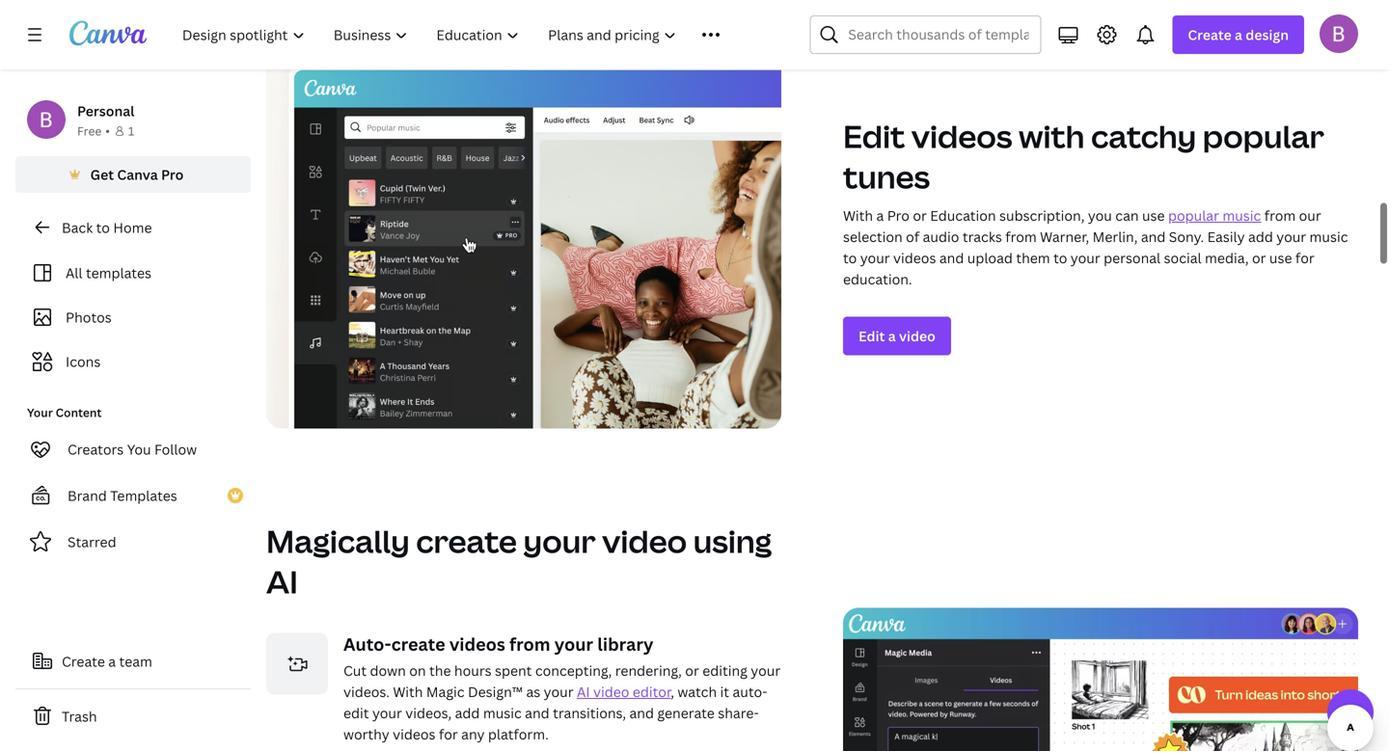 Task type: locate. For each thing, give the bounding box(es) containing it.
pro up of
[[887, 206, 910, 225]]

0 vertical spatial video
[[899, 327, 936, 345]]

ai
[[266, 561, 298, 603], [577, 683, 590, 701]]

library
[[597, 633, 654, 657]]

trash link
[[15, 697, 251, 736]]

1 horizontal spatial with
[[843, 206, 873, 225]]

or
[[913, 206, 927, 225], [1252, 249, 1266, 267], [685, 662, 699, 680]]

your
[[1277, 228, 1306, 246], [860, 249, 890, 267], [1071, 249, 1100, 267], [523, 521, 596, 563], [554, 633, 593, 657], [751, 662, 781, 680], [544, 683, 574, 701], [372, 704, 402, 723]]

create inside create a team button
[[62, 653, 105, 671]]

of
[[906, 228, 920, 246]]

2 horizontal spatial or
[[1252, 249, 1266, 267]]

a inside button
[[108, 653, 116, 671]]

videos inside edit videos with catchy popular tunes
[[911, 115, 1012, 157]]

templates
[[86, 264, 151, 282]]

and
[[1141, 228, 1166, 246], [939, 249, 964, 267], [525, 704, 550, 723], [629, 704, 654, 723]]

2 vertical spatial from
[[509, 633, 550, 657]]

2 vertical spatial music
[[483, 704, 522, 723]]

videos.
[[343, 683, 390, 701]]

watch
[[678, 683, 717, 701]]

popular music link
[[1168, 206, 1261, 225]]

create for magically
[[416, 521, 517, 563]]

to down warner,
[[1054, 249, 1067, 267]]

add inside , watch it auto- edit your videos, add music and transitions, and generate share- worthy videos for any platform.
[[455, 704, 480, 723]]

design
[[1246, 26, 1289, 44]]

catchy
[[1091, 115, 1196, 157]]

edit inside edit videos with catchy popular tunes
[[843, 115, 905, 157]]

1 horizontal spatial ai
[[577, 683, 590, 701]]

2 vertical spatial video
[[593, 683, 629, 701]]

pro
[[161, 165, 184, 184], [887, 206, 910, 225]]

create inside the magically create your video using ai
[[416, 521, 517, 563]]

0 vertical spatial popular
[[1203, 115, 1324, 157]]

home
[[113, 219, 152, 237]]

video left using
[[602, 521, 687, 563]]

pro right canva
[[161, 165, 184, 184]]

your
[[27, 405, 53, 421]]

1 vertical spatial popular
[[1168, 206, 1219, 225]]

1 vertical spatial ai
[[577, 683, 590, 701]]

edit for edit videos with catchy popular tunes
[[843, 115, 905, 157]]

videos
[[911, 115, 1012, 157], [893, 249, 936, 267], [449, 633, 505, 657], [393, 726, 436, 744]]

None search field
[[810, 15, 1041, 54]]

a left design
[[1235, 26, 1242, 44]]

creators you follow link
[[15, 430, 251, 469]]

0 vertical spatial or
[[913, 206, 927, 225]]

a
[[1235, 26, 1242, 44], [876, 206, 884, 225], [888, 327, 896, 345], [108, 653, 116, 671]]

2 vertical spatial or
[[685, 662, 699, 680]]

0 vertical spatial use
[[1142, 206, 1165, 225]]

a inside "link"
[[888, 327, 896, 345]]

1 horizontal spatial music
[[1223, 206, 1261, 225]]

1 horizontal spatial pro
[[887, 206, 910, 225]]

0 horizontal spatial from
[[509, 633, 550, 657]]

with down on
[[393, 683, 423, 701]]

1 horizontal spatial use
[[1269, 249, 1292, 267]]

create
[[416, 521, 517, 563], [391, 633, 445, 657]]

add right easily
[[1248, 228, 1273, 246]]

add up any
[[455, 704, 480, 723]]

0 vertical spatial music
[[1223, 206, 1261, 225]]

selection
[[843, 228, 903, 246]]

them
[[1016, 249, 1050, 267]]

edit a video link
[[843, 317, 951, 355]]

a up "selection"
[[876, 206, 884, 225]]

0 vertical spatial create
[[1188, 26, 1232, 44]]

music
[[1223, 206, 1261, 225], [1310, 228, 1348, 246], [483, 704, 522, 723]]

back to home link
[[15, 208, 251, 247]]

for down the our
[[1296, 249, 1315, 267]]

1 vertical spatial edit
[[859, 327, 885, 345]]

0 horizontal spatial or
[[685, 662, 699, 680]]

create left 'team'
[[62, 653, 105, 671]]

from left the our
[[1264, 206, 1296, 225]]

transitions,
[[553, 704, 626, 723]]

0 horizontal spatial create
[[62, 653, 105, 671]]

a left 'team'
[[108, 653, 116, 671]]

auto-create videos from your library
[[343, 633, 654, 657]]

or up of
[[913, 206, 927, 225]]

add
[[1248, 228, 1273, 246], [455, 704, 480, 723]]

1 vertical spatial for
[[439, 726, 458, 744]]

0 vertical spatial create
[[416, 521, 517, 563]]

1 horizontal spatial create
[[1188, 26, 1232, 44]]

creators you follow
[[68, 440, 197, 459]]

video up transitions,
[[593, 683, 629, 701]]

1 vertical spatial add
[[455, 704, 480, 723]]

1
[[128, 123, 134, 139]]

merlin,
[[1093, 228, 1138, 246]]

on
[[409, 662, 426, 680]]

editor
[[633, 683, 671, 701]]

popular up the our
[[1203, 115, 1324, 157]]

auto-create videos from your library image
[[266, 633, 328, 695]]

0 horizontal spatial add
[[455, 704, 480, 723]]

our
[[1299, 206, 1321, 225]]

1 vertical spatial with
[[393, 683, 423, 701]]

video
[[899, 327, 936, 345], [602, 521, 687, 563], [593, 683, 629, 701]]

0 vertical spatial for
[[1296, 249, 1315, 267]]

to right back
[[96, 219, 110, 237]]

0 horizontal spatial use
[[1142, 206, 1165, 225]]

1 horizontal spatial add
[[1248, 228, 1273, 246]]

0 vertical spatial pro
[[161, 165, 184, 184]]

music down the our
[[1310, 228, 1348, 246]]

popular
[[1203, 115, 1324, 157], [1168, 206, 1219, 225]]

edit a video
[[859, 327, 936, 345]]

0 horizontal spatial ai
[[266, 561, 298, 603]]

platform.
[[488, 726, 549, 744]]

all
[[66, 264, 82, 282]]

music down design™
[[483, 704, 522, 723]]

1 vertical spatial music
[[1310, 228, 1348, 246]]

with up "selection"
[[843, 206, 873, 225]]

popular up the sony.
[[1168, 206, 1219, 225]]

0 horizontal spatial for
[[439, 726, 458, 744]]

0 vertical spatial add
[[1248, 228, 1273, 246]]

1 vertical spatial or
[[1252, 249, 1266, 267]]

from up spent
[[509, 633, 550, 657]]

cut
[[343, 662, 367, 680]]

pro for canva
[[161, 165, 184, 184]]

create for create a design
[[1188, 26, 1232, 44]]

1 vertical spatial create
[[391, 633, 445, 657]]

ai video editor
[[577, 683, 671, 701]]

from up them
[[1005, 228, 1037, 246]]

auto-
[[343, 633, 391, 657]]

1 vertical spatial use
[[1269, 249, 1292, 267]]

get canva pro
[[90, 165, 184, 184]]

content
[[56, 405, 102, 421]]

edit inside the edit a video "link"
[[859, 327, 885, 345]]

videos down videos,
[[393, 726, 436, 744]]

create left design
[[1188, 26, 1232, 44]]

use right can
[[1142, 206, 1165, 225]]

videos up the education
[[911, 115, 1012, 157]]

follow
[[154, 440, 197, 459]]

from
[[1264, 206, 1296, 225], [1005, 228, 1037, 246], [509, 633, 550, 657]]

0 vertical spatial from
[[1264, 206, 1296, 225]]

1 horizontal spatial for
[[1296, 249, 1315, 267]]

1 horizontal spatial from
[[1005, 228, 1037, 246]]

education
[[930, 206, 996, 225]]

rendering,
[[615, 662, 682, 680]]

brand templates link
[[15, 477, 251, 515]]

0 horizontal spatial music
[[483, 704, 522, 723]]

or up watch
[[685, 662, 699, 680]]

warner,
[[1040, 228, 1089, 246]]

pro inside 'get canva pro' button
[[161, 165, 184, 184]]

a inside dropdown button
[[1235, 26, 1242, 44]]

for inside from our selection of audio tracks from warner, merlin, and sony. easily add your music to your videos and upload them to your personal social media, or use for education.
[[1296, 249, 1315, 267]]

pro for a
[[887, 206, 910, 225]]

for left any
[[439, 726, 458, 744]]

video down the education.
[[899, 327, 936, 345]]

a down the education.
[[888, 327, 896, 345]]

0 horizontal spatial with
[[393, 683, 423, 701]]

0 vertical spatial ai
[[266, 561, 298, 603]]

videos,
[[405, 704, 452, 723]]

sony.
[[1169, 228, 1204, 246]]

video inside "link"
[[899, 327, 936, 345]]

media,
[[1205, 249, 1249, 267]]

top level navigation element
[[170, 15, 763, 54], [170, 15, 763, 54]]

create inside dropdown button
[[1188, 26, 1232, 44]]

you
[[1088, 206, 1112, 225]]

1 vertical spatial video
[[602, 521, 687, 563]]

personal
[[1104, 249, 1161, 267]]

popular inside edit videos with catchy popular tunes
[[1203, 115, 1324, 157]]

ai up auto-create videos from your library image
[[266, 561, 298, 603]]

use
[[1142, 206, 1165, 225], [1269, 249, 1292, 267]]

create
[[1188, 26, 1232, 44], [62, 653, 105, 671]]

0 horizontal spatial pro
[[161, 165, 184, 184]]

2 horizontal spatial music
[[1310, 228, 1348, 246]]

with inside cut down on the hours spent concepting, rendering, or editing your videos. with magic design™ as your
[[393, 683, 423, 701]]

video inside the magically create your video using ai
[[602, 521, 687, 563]]

back to home
[[62, 219, 152, 237]]

free •
[[77, 123, 110, 139]]

or right media, on the right top of page
[[1252, 249, 1266, 267]]

use right media, on the right top of page
[[1269, 249, 1292, 267]]

get canva pro button
[[15, 156, 251, 193]]

with
[[843, 206, 873, 225], [393, 683, 423, 701]]

1 vertical spatial create
[[62, 653, 105, 671]]

as
[[526, 683, 540, 701]]

a for team
[[108, 653, 116, 671]]

0 vertical spatial edit
[[843, 115, 905, 157]]

to down "selection"
[[843, 249, 857, 267]]

1 vertical spatial pro
[[887, 206, 910, 225]]

music up easily
[[1223, 206, 1261, 225]]

0 vertical spatial with
[[843, 206, 873, 225]]

2 horizontal spatial from
[[1264, 206, 1296, 225]]

ai up transitions,
[[577, 683, 590, 701]]

videos down of
[[893, 249, 936, 267]]



Task type: describe. For each thing, give the bounding box(es) containing it.
or inside from our selection of audio tracks from warner, merlin, and sony. easily add your music to your videos and upload them to your personal social media, or use for education.
[[1252, 249, 1266, 267]]

can
[[1115, 206, 1139, 225]]

from our selection of audio tracks from warner, merlin, and sony. easily add your music to your videos and upload them to your personal social media, or use for education.
[[843, 206, 1348, 288]]

cut down on the hours spent concepting, rendering, or editing your videos. with magic design™ as your
[[343, 662, 781, 701]]

, watch it auto- edit your videos, add music and transitions, and generate share- worthy videos for any platform.
[[343, 683, 767, 744]]

with a pro or education subscription, you can use popular music
[[843, 206, 1261, 225]]

with
[[1019, 115, 1085, 157]]

the
[[429, 662, 451, 680]]

1 vertical spatial from
[[1005, 228, 1037, 246]]

bob builder image
[[1320, 14, 1358, 53]]

magically
[[266, 521, 410, 563]]

a for video
[[888, 327, 896, 345]]

free
[[77, 123, 102, 139]]

hours
[[454, 662, 492, 680]]

a for design
[[1235, 26, 1242, 44]]

it
[[720, 683, 729, 701]]

you
[[127, 440, 151, 459]]

icons link
[[27, 343, 239, 380]]

trash
[[62, 708, 97, 726]]

magic
[[426, 683, 465, 701]]

Search search field
[[848, 16, 1029, 53]]

and down editor at the left bottom
[[629, 704, 654, 723]]

share-
[[718, 704, 759, 723]]

videos up hours
[[449, 633, 505, 657]]

create a design
[[1188, 26, 1289, 44]]

your content
[[27, 405, 102, 421]]

social
[[1164, 249, 1202, 267]]

create for auto-
[[391, 633, 445, 657]]

magically create your video using ai
[[266, 521, 772, 603]]

generate
[[657, 704, 715, 723]]

all templates
[[66, 264, 151, 282]]

audio
[[923, 228, 959, 246]]

worthy
[[343, 726, 389, 744]]

easily
[[1207, 228, 1245, 246]]

and down audio
[[939, 249, 964, 267]]

templates
[[110, 487, 177, 505]]

0 horizontal spatial to
[[96, 219, 110, 237]]

photos
[[66, 308, 112, 327]]

education.
[[843, 270, 912, 288]]

edit
[[343, 704, 369, 723]]

use inside from our selection of audio tracks from warner, merlin, and sony. easily add your music to your videos and upload them to your personal social media, or use for education.
[[1269, 249, 1292, 267]]

tracks
[[963, 228, 1002, 246]]

spent
[[495, 662, 532, 680]]

1 horizontal spatial to
[[843, 249, 857, 267]]

your inside , watch it auto- edit your videos, add music and transitions, and generate share- worthy videos for any platform.
[[372, 704, 402, 723]]

and up personal
[[1141, 228, 1166, 246]]

get
[[90, 165, 114, 184]]

add inside from our selection of audio tracks from warner, merlin, and sony. easily add your music to your videos and upload them to your personal social media, or use for education.
[[1248, 228, 1273, 246]]

editing
[[702, 662, 748, 680]]

canva
[[117, 165, 158, 184]]

subscription,
[[999, 206, 1085, 225]]

2 horizontal spatial to
[[1054, 249, 1067, 267]]

down
[[370, 662, 406, 680]]

brand templates
[[68, 487, 177, 505]]

1 horizontal spatial or
[[913, 206, 927, 225]]

back
[[62, 219, 93, 237]]

music inside , watch it auto- edit your videos, add music and transitions, and generate share- worthy videos for any platform.
[[483, 704, 522, 723]]

auto-
[[733, 683, 767, 701]]

any
[[461, 726, 485, 744]]

starred link
[[15, 523, 251, 561]]

edit videos with catchy popular tunes
[[843, 115, 1324, 198]]

ai inside the magically create your video using ai
[[266, 561, 298, 603]]

creators
[[68, 440, 124, 459]]

edit for edit a video
[[859, 327, 885, 345]]

or inside cut down on the hours spent concepting, rendering, or editing your videos. with magic design™ as your
[[685, 662, 699, 680]]

all templates link
[[27, 255, 239, 291]]

create a team
[[62, 653, 152, 671]]

•
[[105, 123, 110, 139]]

photos link
[[27, 299, 239, 336]]

create for create a team
[[62, 653, 105, 671]]

and down as
[[525, 704, 550, 723]]

starred
[[68, 533, 116, 551]]

,
[[671, 683, 674, 701]]

a for pro
[[876, 206, 884, 225]]

create a team button
[[15, 642, 251, 681]]

icons
[[66, 353, 101, 371]]

concepting,
[[535, 662, 612, 680]]

music inside from our selection of audio tracks from warner, merlin, and sony. easily add your music to your videos and upload them to your personal social media, or use for education.
[[1310, 228, 1348, 246]]

tunes
[[843, 156, 930, 198]]

brand
[[68, 487, 107, 505]]

videos inside from our selection of audio tracks from warner, merlin, and sony. easily add your music to your videos and upload them to your personal social media, or use for education.
[[893, 249, 936, 267]]

using
[[693, 521, 772, 563]]

design™
[[468, 683, 523, 701]]

ai video editor link
[[577, 683, 671, 701]]

your inside the magically create your video using ai
[[523, 521, 596, 563]]

upload
[[967, 249, 1013, 267]]

videos inside , watch it auto- edit your videos, add music and transitions, and generate share- worthy videos for any platform.
[[393, 726, 436, 744]]

popular music on canva video editor image
[[266, 43, 781, 429]]

create a design button
[[1172, 15, 1304, 54]]

team
[[119, 653, 152, 671]]

for inside , watch it auto- edit your videos, add music and transitions, and generate share- worthy videos for any platform.
[[439, 726, 458, 744]]



Task type: vqa. For each thing, say whether or not it's contained in the screenshot.
"Cut Down On The Hours Spent Concepting, Rendering, Or Editing Your Videos. With Magic Design™ As Your"
yes



